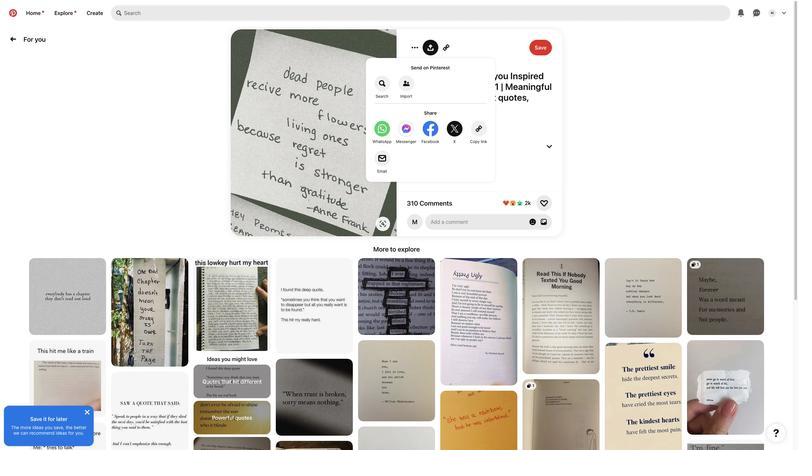 Task type: vqa. For each thing, say whether or not it's contained in the screenshot.
2k
yes



Task type: locate. For each thing, give the bounding box(es) containing it.
notifications image inside explore link
[[74, 11, 76, 13]]

1 horizontal spatial quotes
[[428, 71, 458, 81]]

1 notifications image from the left
[[42, 11, 44, 13]]

this contains an image of: winnie the pooh quote typed on typewriter | love quote | 4x6 print image
[[358, 427, 435, 451]]

quotes, up the share on the top right of page
[[407, 92, 437, 103]]

copy link
[[470, 139, 487, 144]]

we
[[13, 431, 19, 436]]

ideas
[[32, 425, 44, 431], [56, 431, 67, 436]]

save,
[[54, 425, 65, 431]]

you right for
[[35, 35, 46, 43]]

0 vertical spatial quotes
[[434, 103, 463, 114]]

0 horizontal spatial 2021
[[426, 119, 438, 125]]

home
[[26, 10, 41, 16]]

you inside best quotes to keep you inspired and motivated in 2021 | meaningful quotes, deep thought quotes, pretty quotes
[[493, 71, 508, 81]]

quotes that hit different link
[[194, 365, 271, 399]]

1 horizontal spatial 2021
[[478, 81, 499, 92]]

deep
[[439, 92, 461, 103]]

0 horizontal spatial save
[[30, 417, 42, 423]]

0 vertical spatial save
[[535, 45, 547, 51]]

quotes, down inspired
[[498, 92, 529, 103]]

2021
[[478, 81, 499, 92], [426, 119, 438, 125]]

save for save
[[535, 45, 547, 51]]

inspired
[[510, 71, 544, 81]]

1 horizontal spatial quotes
[[434, 103, 463, 114]]

and
[[407, 81, 423, 92]]

maria williams image
[[768, 9, 776, 17]]

1 vertical spatial for
[[68, 431, 74, 436]]

quotes up the -
[[434, 103, 463, 114]]

2021 left the -
[[426, 119, 438, 125]]

quotes right powerful
[[235, 415, 252, 421]]

1 vertical spatial 2021
[[426, 119, 438, 125]]

0 vertical spatial for
[[48, 417, 55, 423]]

dec 14, 2021 -
[[407, 119, 441, 125]]

1 horizontal spatial for
[[68, 431, 74, 436]]

you inside save it for later the more ideas you save, the better we can recommend ideas for you.
[[45, 425, 52, 431]]

link
[[481, 139, 487, 144]]

2 notifications image from the left
[[74, 11, 76, 13]]

the
[[66, 425, 73, 431]]

thought
[[463, 92, 496, 103]]

1 vertical spatial save
[[30, 417, 42, 423]]

copy
[[470, 139, 480, 144]]

0 horizontal spatial notifications image
[[42, 11, 44, 13]]

this contains an image of: 🙂 image
[[687, 259, 764, 336]]

email
[[377, 169, 387, 174]]

save for save it for later the more ideas you save, the better we can recommend ideas for you.
[[30, 417, 42, 423]]

comments right '310' in the right top of the page
[[420, 200, 453, 207]]

better
[[74, 425, 87, 431]]

powerful quotes
[[212, 415, 252, 421]]

share on messenger image
[[399, 121, 414, 137]]

notifications image inside home link
[[42, 11, 44, 13]]

this contains an image of: quotes 'nd notes image
[[523, 259, 600, 375]]

0 vertical spatial quotes
[[428, 71, 458, 81]]

0 vertical spatial to
[[460, 71, 468, 81]]

dec
[[407, 119, 416, 125]]

0 horizontal spatial this contains an image of: image
[[194, 259, 271, 352]]

list containing ideas you might love
[[0, 259, 793, 451]]

ideas down it
[[32, 425, 44, 431]]

1 horizontal spatial notifications image
[[74, 11, 76, 13]]

1 horizontal spatial ideas
[[56, 431, 67, 436]]

comments down share on facebook image
[[407, 143, 440, 150]]

later
[[56, 417, 67, 423]]

select a photo image
[[541, 219, 547, 226]]

notifications image right explore
[[74, 11, 76, 13]]

0 horizontal spatial quotes
[[235, 415, 252, 421]]

Add a comment field
[[431, 219, 523, 225]]

quotes inside best quotes to keep you inspired and motivated in 2021 | meaningful quotes, deep thought quotes, pretty quotes
[[428, 71, 458, 81]]

1 quotes, from the left
[[407, 92, 437, 103]]

1 horizontal spatial quotes,
[[498, 92, 529, 103]]

to left in
[[460, 71, 468, 81]]

you right keep
[[493, 71, 508, 81]]

keep
[[470, 71, 491, 81]]

expand icon image
[[547, 144, 552, 149]]

comments
[[407, 143, 440, 150], [420, 200, 453, 207]]

love
[[247, 357, 257, 363]]

notifications image
[[42, 11, 44, 13], [74, 11, 76, 13]]

for you button
[[21, 33, 48, 46]]

list
[[0, 259, 793, 451]]

that
[[222, 379, 231, 385]]

1 horizontal spatial to
[[460, 71, 468, 81]]

0 vertical spatial 2021
[[478, 81, 499, 92]]

0 horizontal spatial quotes
[[202, 379, 220, 385]]

for left you.
[[68, 431, 74, 436]]

for
[[48, 417, 55, 423], [68, 431, 74, 436]]

this contains an image of: no one is ugly. "beauty lies in the eyes of the beholder." image
[[440, 259, 517, 386]]

you down it
[[45, 425, 52, 431]]

share
[[424, 110, 437, 116]]

save inside save it for later the more ideas you save, the better we can recommend ideas for you.
[[30, 417, 42, 423]]

save
[[535, 45, 547, 51], [30, 417, 42, 423]]

quotes left that
[[202, 379, 220, 385]]

this contains an image of: moveme quotes image
[[276, 259, 353, 354]]

this contains an image of: image
[[194, 259, 271, 352], [358, 259, 435, 336], [605, 343, 682, 451]]

might
[[232, 357, 246, 363]]

import
[[400, 94, 412, 99]]

2k
[[525, 200, 531, 206]]

you right ideas
[[221, 357, 230, 363]]

this contains an image of: hairstyles & beauty image
[[111, 372, 188, 451]]

different
[[240, 379, 262, 385]]

1 vertical spatial quotes
[[202, 379, 220, 385]]

for right it
[[48, 417, 55, 423]]

to right more
[[390, 246, 396, 253]]

in
[[468, 81, 476, 92]]

pretty
[[407, 103, 432, 114]]

0 horizontal spatial quotes,
[[407, 92, 437, 103]]

quotes
[[434, 103, 463, 114], [235, 415, 252, 421]]

quotes,
[[407, 92, 437, 103], [498, 92, 529, 103]]

1 vertical spatial quotes
[[235, 415, 252, 421]]

notifications image right home
[[42, 11, 44, 13]]

quotes
[[428, 71, 458, 81], [202, 379, 220, 385]]

quotes up 'deep'
[[428, 71, 458, 81]]

0 horizontal spatial to
[[390, 246, 396, 253]]

2021 left |
[[478, 81, 499, 92]]

save button
[[530, 40, 552, 55], [530, 40, 552, 55]]

explore link
[[49, 5, 81, 21]]

send
[[411, 65, 422, 71]]

beautiful life quotes image
[[276, 359, 353, 436]]

powerful
[[212, 415, 234, 421]]

notifications image for explore
[[74, 11, 76, 13]]

to
[[460, 71, 468, 81], [390, 246, 396, 253]]

save up inspired
[[535, 45, 547, 51]]

for you
[[24, 35, 46, 43]]

you
[[35, 35, 46, 43], [493, 71, 508, 81], [221, 357, 230, 363], [45, 425, 52, 431]]

quotes inside quotes that hit different link
[[202, 379, 220, 385]]

this contains an image of: 19 pictures of famous actresses and what they would look like with today's modern beauty trends image
[[276, 442, 353, 451]]

this contains an image of: 𝙰𝚗𝚍 𝚋𝚢 𝚜𝚘𝚖𝚎 𝚑𝚘𝚠 𝚒𝚝 𝚌𝚊𝚗 𝚍𝚛𝚒𝚟𝚎 𝚞𝚜 𝚌𝚛𝚊𝚣𝚢, ....... image
[[523, 380, 600, 451]]

2 quotes, from the left
[[498, 92, 529, 103]]

|
[[501, 81, 503, 92]]

save left it
[[30, 417, 42, 423]]

more
[[20, 425, 31, 431]]

you inside list
[[221, 357, 230, 363]]

1 horizontal spatial save
[[535, 45, 547, 51]]

meaningful
[[505, 81, 552, 92]]

ideas down later in the bottom of the page
[[56, 431, 67, 436]]

select an emoji image
[[529, 219, 536, 226]]



Task type: describe. For each thing, give the bounding box(es) containing it.
create
[[87, 10, 103, 16]]

to inside best quotes to keep you inspired and motivated in 2021 | meaningful quotes, deep thought quotes, pretty quotes
[[460, 71, 468, 81]]

create link
[[81, 5, 108, 21]]

this contains an image of: william shakespeare quote hand typed on an antique typewriter image
[[358, 341, 435, 422]]

send on pinterest
[[411, 65, 450, 71]]

0 horizontal spatial for
[[48, 417, 55, 423]]

recommend
[[29, 431, 55, 436]]

this contains an image of: 𝑷𝑯𝑶𝑻𝑶𝑺 𝑭𝑶𝑹 𝑴𝑶𝑶𝑫𝑩𝑶𝑨𝑹𝑫𝑺- - 𝘠𝘌𝘓𝘓𝘖𝘞𝘚 𝘗𝘈𝘙𝘛 𝘛𝘞𝘖 | 13 image
[[440, 391, 517, 451]]

310
[[407, 200, 418, 207]]

best quotes to keep you inspired and motivated in 2021 | meaningful quotes, deep thought quotes, pretty quotes
[[407, 71, 552, 114]]

14,
[[418, 119, 425, 125]]

ideas you might love
[[207, 357, 257, 363]]

quotes that hit different
[[202, 379, 262, 385]]

explore
[[398, 246, 420, 253]]

messenger
[[396, 139, 417, 144]]

on
[[423, 65, 429, 71]]

can
[[21, 431, 28, 436]]

hit
[[233, 379, 239, 385]]

2 horizontal spatial this contains an image of: image
[[605, 343, 682, 451]]

0 vertical spatial comments
[[407, 143, 440, 150]]

pinterest
[[430, 65, 450, 71]]

pinterest.ca
[[407, 59, 435, 65]]

this contains an image of: get the we heart it app! image
[[29, 341, 106, 418]]

ideas
[[207, 357, 220, 363]]

may 11, 2019 - isnt it funny how day by day nothing changes but when you look back everything is different. c.s. lewis great words about the nature of growing older and wiser by c.s. lewis. this quote is hand-typed on a beautifully restored remington typewriter. each one is completely original, with image
[[605, 259, 682, 339]]

you.
[[75, 431, 84, 436]]

2021 inside best quotes to keep you inspired and motivated in 2021 | meaningful quotes, deep thought quotes, pretty quotes
[[478, 81, 499, 92]]

reaction image
[[540, 199, 548, 207]]

this contains an image of: register - login image
[[29, 259, 106, 336]]

this contains an image of: mother expresses frustration about husband's emotional infidelity to her 22-year-old daughter, placing her in awkward and difficult situation image
[[111, 259, 188, 367]]

best quotes to keep you inspired and motivated in 2021 | meaningful quotes, deep thought quotes, pretty quotes link
[[407, 71, 552, 114]]

home link
[[21, 5, 49, 21]]

save it for later the more ideas you save, the better we can recommend ideas for you.
[[11, 417, 87, 436]]

notifications image for home
[[42, 11, 44, 13]]

310 comments
[[407, 200, 453, 207]]

search
[[376, 94, 389, 99]]

pinterest.ca link
[[407, 59, 435, 65]]

search icon image
[[116, 10, 121, 16]]

it
[[43, 417, 47, 423]]

this contains an image of: luxury fashion & independent designers | ssense image
[[687, 444, 764, 451]]

1 vertical spatial to
[[390, 246, 396, 253]]

this contains an image of: self-aspiration image
[[687, 341, 764, 435]]

quotes inside best quotes to keep you inspired and motivated in 2021 | meaningful quotes, deep thought quotes, pretty quotes
[[434, 103, 463, 114]]

more
[[373, 246, 389, 253]]

quotes inside list
[[235, 415, 252, 421]]

share on twitter image
[[447, 121, 463, 137]]

-
[[439, 119, 441, 125]]

comments button
[[407, 143, 552, 150]]

x
[[453, 139, 456, 144]]

explore
[[54, 10, 73, 16]]

motivated
[[425, 81, 466, 92]]

you inside button
[[35, 35, 46, 43]]

Search text field
[[124, 5, 731, 21]]

more to explore
[[373, 246, 420, 253]]

this contains an image of: introvert problems image
[[29, 423, 106, 451]]

the
[[11, 425, 19, 431]]

1 horizontal spatial this contains an image of: image
[[358, 259, 435, 336]]

best
[[407, 71, 426, 81]]

whatsapp
[[373, 139, 392, 144]]

for
[[24, 35, 33, 43]]

0 horizontal spatial ideas
[[32, 425, 44, 431]]

share on email image
[[374, 151, 390, 166]]

mariaaawilliams image
[[407, 214, 423, 230]]

1 vertical spatial comments
[[420, 200, 453, 207]]

share on facebook image
[[423, 121, 438, 137]]

powerful quotes link
[[194, 401, 271, 435]]

facebook
[[422, 139, 439, 144]]



